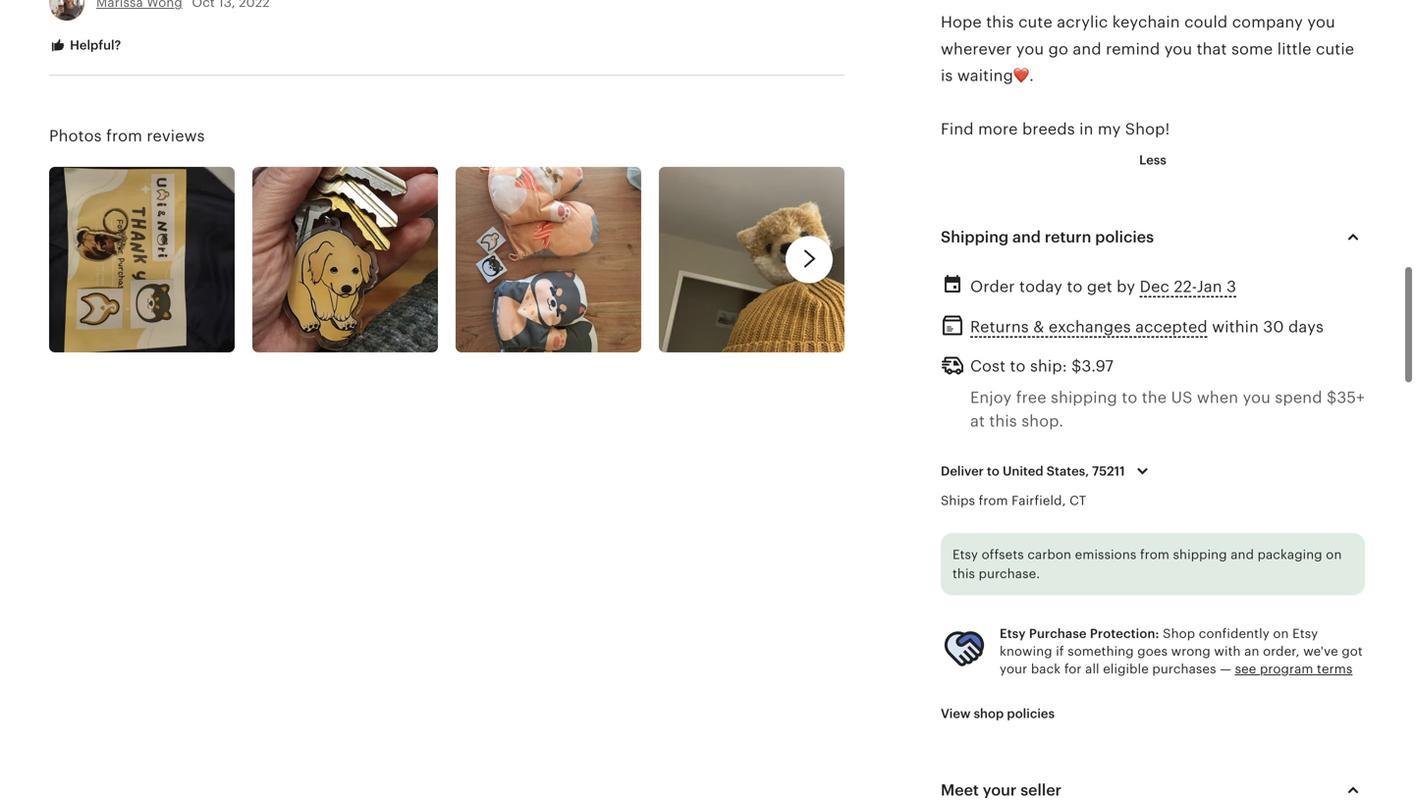 Task type: vqa. For each thing, say whether or not it's contained in the screenshot.
$
yes



Task type: describe. For each thing, give the bounding box(es) containing it.
when
[[1197, 389, 1239, 407]]

reviews
[[147, 127, 205, 145]]

and inside etsy offsets carbon emissions from shipping and packaging on this purchase.
[[1231, 548, 1254, 562]]

purchases
[[1153, 662, 1217, 677]]

all
[[1086, 662, 1100, 677]]

dec
[[1140, 278, 1170, 295]]

3.97
[[1082, 358, 1114, 375]]

view
[[941, 707, 971, 721]]

etsy for etsy offsets carbon emissions from shipping and packaging on this purchase.
[[953, 548, 978, 562]]

goes
[[1138, 644, 1168, 659]]

shop
[[1163, 626, 1196, 641]]

days
[[1289, 318, 1324, 336]]

wrong
[[1172, 644, 1211, 659]]

30
[[1264, 318, 1284, 336]]

to inside enjoy free shipping to the us when you spend $35+ at this shop.
[[1122, 389, 1138, 407]]

breeds
[[1022, 120, 1075, 138]]

by
[[1117, 278, 1136, 295]]

hope this cute acrylic keychain could company you wherever you go and remind you that some little cutie is waiting❤️.
[[941, 13, 1355, 85]]

carbon
[[1028, 548, 1072, 562]]

that
[[1197, 40, 1227, 58]]

remind
[[1106, 40, 1160, 58]]

packaging
[[1258, 548, 1323, 562]]

back
[[1031, 662, 1061, 677]]

ships from fairfield, ct
[[941, 494, 1087, 508]]

us
[[1171, 389, 1193, 407]]

protection:
[[1090, 626, 1160, 641]]

see program terms link
[[1235, 662, 1353, 677]]

wherever
[[941, 40, 1012, 58]]

deliver
[[941, 464, 984, 479]]

etsy purchase protection:
[[1000, 626, 1160, 641]]

ship:
[[1030, 358, 1067, 375]]

on inside etsy offsets carbon emissions from shipping and packaging on this purchase.
[[1326, 548, 1342, 562]]

accepted
[[1136, 318, 1208, 336]]

22-
[[1174, 278, 1197, 295]]

see
[[1235, 662, 1257, 677]]

states,
[[1047, 464, 1089, 479]]

—
[[1220, 662, 1232, 677]]

cutie
[[1316, 40, 1355, 58]]

etsy for etsy purchase protection:
[[1000, 626, 1026, 641]]

less
[[1140, 153, 1167, 168]]

fairfield,
[[1012, 494, 1066, 508]]

etsy offsets carbon emissions from shipping and packaging on this purchase.
[[953, 548, 1342, 582]]

eligible
[[1103, 662, 1149, 677]]

and inside hope this cute acrylic keychain could company you wherever you go and remind you that some little cutie is waiting❤️.
[[1073, 40, 1102, 58]]

ct
[[1070, 494, 1087, 508]]

and inside 'dropdown button'
[[1013, 228, 1041, 246]]

is
[[941, 67, 953, 85]]

this inside enjoy free shipping to the us when you spend $35+ at this shop.
[[990, 412, 1017, 430]]

for
[[1065, 662, 1082, 677]]

in
[[1080, 120, 1094, 138]]

company
[[1232, 13, 1303, 31]]

your
[[1000, 662, 1028, 677]]

free
[[1016, 389, 1047, 407]]

order,
[[1263, 644, 1300, 659]]

little
[[1278, 40, 1312, 58]]

you up cutie at the top of the page
[[1308, 13, 1336, 31]]

order
[[970, 278, 1015, 295]]

you left the that
[[1165, 40, 1193, 58]]

order today to get by dec 22-jan 3
[[970, 278, 1237, 295]]

spend
[[1275, 389, 1323, 407]]

3
[[1227, 278, 1237, 295]]

view shop policies button
[[926, 696, 1070, 732]]

get
[[1087, 278, 1113, 295]]

you down cute
[[1016, 40, 1044, 58]]

shipping inside enjoy free shipping to the us when you spend $35+ at this shop.
[[1051, 389, 1118, 407]]

view shop policies
[[941, 707, 1055, 721]]

find more breeds in my shop!
[[941, 120, 1170, 138]]

shipping and return policies
[[941, 228, 1154, 246]]

$
[[1072, 358, 1082, 375]]

from inside etsy offsets carbon emissions from shipping and packaging on this purchase.
[[1140, 548, 1170, 562]]

cost to ship: $ 3.97
[[970, 358, 1114, 375]]

returns & exchanges accepted button
[[970, 313, 1208, 342]]

the
[[1142, 389, 1167, 407]]



Task type: locate. For each thing, give the bounding box(es) containing it.
hope
[[941, 13, 982, 31]]

if
[[1056, 644, 1064, 659]]

returns & exchanges accepted within 30 days
[[970, 318, 1324, 336]]

this
[[986, 13, 1014, 31], [990, 412, 1017, 430], [953, 567, 975, 582]]

we've
[[1304, 644, 1339, 659]]

$35+
[[1327, 389, 1365, 407]]

to left "united"
[[987, 464, 1000, 479]]

deliver to united states, 75211 button
[[926, 451, 1169, 492]]

1 horizontal spatial shipping
[[1173, 548, 1227, 562]]

cute
[[1019, 13, 1053, 31]]

from right photos
[[106, 127, 142, 145]]

at
[[970, 412, 985, 430]]

to left get
[[1067, 278, 1083, 295]]

0 horizontal spatial from
[[106, 127, 142, 145]]

program
[[1260, 662, 1314, 677]]

and left return
[[1013, 228, 1041, 246]]

shipping up shop
[[1173, 548, 1227, 562]]

an
[[1245, 644, 1260, 659]]

1 vertical spatial this
[[990, 412, 1017, 430]]

within
[[1212, 318, 1259, 336]]

my
[[1098, 120, 1121, 138]]

policies inside 'dropdown button'
[[1095, 228, 1154, 246]]

shipping
[[1051, 389, 1118, 407], [1173, 548, 1227, 562]]

0 horizontal spatial on
[[1273, 626, 1289, 641]]

this left cute
[[986, 13, 1014, 31]]

shop.
[[1022, 412, 1064, 430]]

return
[[1045, 228, 1092, 246]]

cost
[[970, 358, 1006, 375]]

this left 'purchase.'
[[953, 567, 975, 582]]

etsy up knowing
[[1000, 626, 1026, 641]]

today
[[1020, 278, 1063, 295]]

see program terms
[[1235, 662, 1353, 677]]

1 vertical spatial and
[[1013, 228, 1041, 246]]

shop!
[[1125, 120, 1170, 138]]

on right packaging
[[1326, 548, 1342, 562]]

shipping
[[941, 228, 1009, 246]]

purchase.
[[979, 567, 1040, 582]]

1 horizontal spatial from
[[979, 494, 1008, 508]]

1 vertical spatial shipping
[[1173, 548, 1227, 562]]

got
[[1342, 644, 1363, 659]]

to right cost
[[1010, 358, 1026, 375]]

and down "acrylic"
[[1073, 40, 1102, 58]]

some
[[1232, 40, 1273, 58]]

enjoy free shipping to the us when you spend $35+ at this shop.
[[970, 389, 1365, 430]]

acrylic
[[1057, 13, 1108, 31]]

and left packaging
[[1231, 548, 1254, 562]]

from right emissions
[[1140, 548, 1170, 562]]

keychain
[[1113, 13, 1180, 31]]

more
[[978, 120, 1018, 138]]

shipping inside etsy offsets carbon emissions from shipping and packaging on this purchase.
[[1173, 548, 1227, 562]]

exchanges
[[1049, 318, 1131, 336]]

to left the
[[1122, 389, 1138, 407]]

this inside hope this cute acrylic keychain could company you wherever you go and remind you that some little cutie is waiting❤️.
[[986, 13, 1014, 31]]

knowing
[[1000, 644, 1053, 659]]

less button
[[1125, 143, 1182, 178]]

united
[[1003, 464, 1044, 479]]

you inside enjoy free shipping to the us when you spend $35+ at this shop.
[[1243, 389, 1271, 407]]

jan
[[1197, 278, 1223, 295]]

2 vertical spatial from
[[1140, 548, 1170, 562]]

0 vertical spatial this
[[986, 13, 1014, 31]]

from for fairfield,
[[979, 494, 1008, 508]]

shop confidently on etsy knowing if something goes wrong with an order, we've got your back for all eligible purchases —
[[1000, 626, 1363, 677]]

&
[[1034, 318, 1045, 336]]

on inside shop confidently on etsy knowing if something goes wrong with an order, we've got your back for all eligible purchases —
[[1273, 626, 1289, 641]]

etsy inside etsy offsets carbon emissions from shipping and packaging on this purchase.
[[953, 548, 978, 562]]

deliver to united states, 75211
[[941, 464, 1125, 479]]

1 vertical spatial policies
[[1007, 707, 1055, 721]]

shipping down '$'
[[1051, 389, 1118, 407]]

0 vertical spatial policies
[[1095, 228, 1154, 246]]

on up order,
[[1273, 626, 1289, 641]]

emissions
[[1075, 548, 1137, 562]]

this inside etsy offsets carbon emissions from shipping and packaging on this purchase.
[[953, 567, 975, 582]]

confidently
[[1199, 626, 1270, 641]]

go
[[1049, 40, 1069, 58]]

0 horizontal spatial etsy
[[953, 548, 978, 562]]

1 horizontal spatial on
[[1326, 548, 1342, 562]]

and
[[1073, 40, 1102, 58], [1013, 228, 1041, 246], [1231, 548, 1254, 562]]

etsy up we've
[[1293, 626, 1318, 641]]

shop
[[974, 707, 1004, 721]]

you right when
[[1243, 389, 1271, 407]]

ships
[[941, 494, 975, 508]]

2 horizontal spatial etsy
[[1293, 626, 1318, 641]]

dec 22-jan 3 button
[[1140, 272, 1237, 301]]

1 horizontal spatial and
[[1073, 40, 1102, 58]]

0 vertical spatial shipping
[[1051, 389, 1118, 407]]

purchase
[[1029, 626, 1087, 641]]

1 horizontal spatial etsy
[[1000, 626, 1026, 641]]

something
[[1068, 644, 1134, 659]]

photos from reviews
[[49, 127, 205, 145]]

returns
[[970, 318, 1029, 336]]

could
[[1185, 13, 1228, 31]]

enjoy
[[970, 389, 1012, 407]]

0 horizontal spatial policies
[[1007, 707, 1055, 721]]

this right at
[[990, 412, 1017, 430]]

shipping and return policies button
[[923, 213, 1383, 261]]

waiting❤️.
[[958, 67, 1034, 85]]

policies right shop in the right of the page
[[1007, 707, 1055, 721]]

0 vertical spatial from
[[106, 127, 142, 145]]

etsy left offsets
[[953, 548, 978, 562]]

2 vertical spatial and
[[1231, 548, 1254, 562]]

with
[[1214, 644, 1241, 659]]

0 horizontal spatial and
[[1013, 228, 1041, 246]]

0 vertical spatial and
[[1073, 40, 1102, 58]]

photos
[[49, 127, 102, 145]]

to inside dropdown button
[[987, 464, 1000, 479]]

1 vertical spatial from
[[979, 494, 1008, 508]]

2 horizontal spatial from
[[1140, 548, 1170, 562]]

policies inside button
[[1007, 707, 1055, 721]]

policies
[[1095, 228, 1154, 246], [1007, 707, 1055, 721]]

offsets
[[982, 548, 1024, 562]]

to
[[1067, 278, 1083, 295], [1010, 358, 1026, 375], [1122, 389, 1138, 407], [987, 464, 1000, 479]]

75211
[[1092, 464, 1125, 479]]

2 vertical spatial this
[[953, 567, 975, 582]]

from
[[106, 127, 142, 145], [979, 494, 1008, 508], [1140, 548, 1170, 562]]

0 horizontal spatial shipping
[[1051, 389, 1118, 407]]

from for reviews
[[106, 127, 142, 145]]

helpful? button
[[34, 27, 136, 64]]

find
[[941, 120, 974, 138]]

0 vertical spatial on
[[1326, 548, 1342, 562]]

helpful?
[[67, 38, 121, 52]]

2 horizontal spatial and
[[1231, 548, 1254, 562]]

1 horizontal spatial policies
[[1095, 228, 1154, 246]]

etsy inside shop confidently on etsy knowing if something goes wrong with an order, we've got your back for all eligible purchases —
[[1293, 626, 1318, 641]]

1 vertical spatial on
[[1273, 626, 1289, 641]]

you
[[1308, 13, 1336, 31], [1016, 40, 1044, 58], [1165, 40, 1193, 58], [1243, 389, 1271, 407]]

policies up by
[[1095, 228, 1154, 246]]

terms
[[1317, 662, 1353, 677]]

from right ships
[[979, 494, 1008, 508]]



